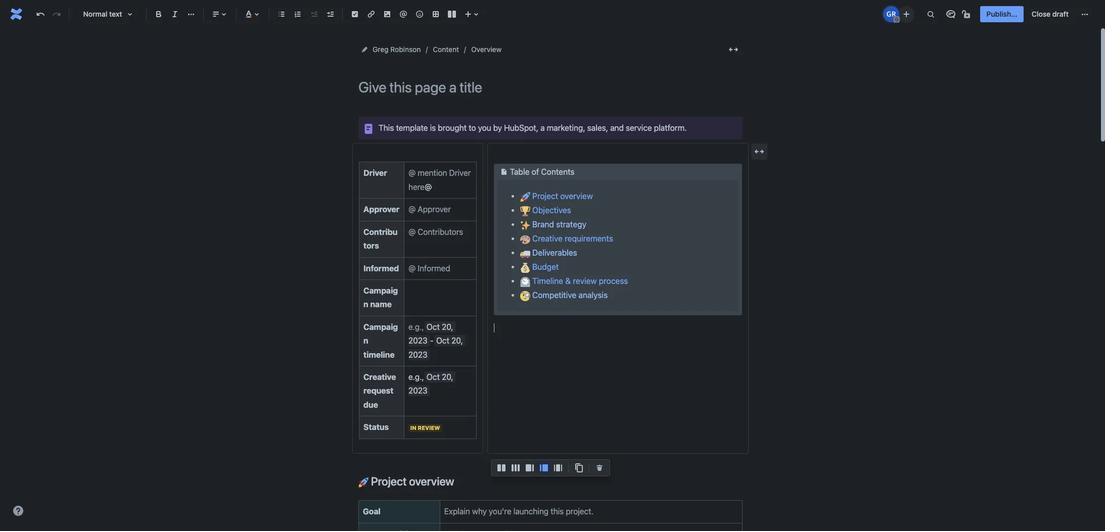 Task type: describe. For each thing, give the bounding box(es) containing it.
table image
[[430, 8, 442, 20]]

more formatting image
[[185, 8, 197, 20]]

goal
[[363, 507, 381, 517]]

0 horizontal spatial overview
[[409, 475, 454, 489]]

content
[[433, 45, 459, 54]]

table of contents image
[[498, 166, 510, 178]]

@
[[425, 183, 432, 192]]

2 2023 from the top
[[409, 350, 428, 359]]

by
[[493, 123, 502, 133]]

:rocket: image for :rocket: image within the project overview link
[[520, 192, 530, 202]]

process
[[599, 277, 628, 286]]

:truck: image
[[520, 249, 530, 259]]

no restrictions image
[[962, 8, 974, 20]]

in review
[[411, 425, 440, 432]]

1 vertical spatial project
[[371, 475, 407, 489]]

outdent ⇧tab image
[[308, 8, 320, 20]]

marketing,
[[547, 123, 586, 133]]

:rocket: image inside project overview link
[[520, 192, 530, 202]]

20, for campaig n timeline
[[442, 323, 453, 332]]

analysis
[[579, 291, 608, 300]]

bold ⌘b image
[[153, 8, 165, 20]]

to
[[469, 123, 476, 133]]

campaig for campaig n name
[[364, 286, 398, 295]]

remove image
[[594, 462, 606, 474]]

n for timeline
[[364, 336, 369, 346]]

&
[[566, 277, 571, 286]]

oct for creative request due
[[427, 373, 440, 382]]

budget
[[530, 262, 559, 272]]

:face_with_monocle: image
[[520, 291, 530, 301]]

platform.
[[654, 123, 687, 133]]

this
[[379, 123, 394, 133]]

1 horizontal spatial overview
[[561, 192, 593, 201]]

0 vertical spatial project
[[533, 192, 559, 201]]

greg robinson image
[[884, 6, 900, 22]]

normal text button
[[73, 3, 142, 25]]

template
[[396, 123, 428, 133]]

copy image
[[573, 462, 585, 474]]

-
[[430, 336, 434, 346]]

layouts image
[[446, 8, 458, 20]]

:timer: image
[[520, 277, 530, 287]]

project overview link
[[520, 192, 593, 202]]

bullet list ⌘⇧8 image
[[276, 8, 288, 20]]

align left image
[[210, 8, 222, 20]]

numbered list ⌘⇧7 image
[[292, 8, 304, 20]]

requirements
[[565, 234, 613, 243]]

creative request due
[[364, 373, 398, 410]]

deliverables link
[[520, 248, 577, 259]]

invite to edit image
[[901, 8, 913, 20]]

competitive analysis
[[530, 291, 608, 300]]

editor toolbar toolbar
[[492, 460, 610, 488]]

:art: image
[[520, 234, 530, 245]]

link image
[[365, 8, 377, 20]]

close draft
[[1032, 10, 1069, 18]]

campaig for campaig n timeline
[[364, 323, 398, 332]]

oct 20, 2023 for campaig n timeline
[[409, 323, 456, 346]]

indent tab image
[[324, 8, 336, 20]]

go wide image
[[754, 146, 766, 158]]

:art: image
[[520, 234, 530, 245]]

panel note image
[[363, 123, 375, 135]]

0 horizontal spatial project overview
[[369, 475, 454, 489]]

two columns image
[[496, 462, 508, 474]]

left sidebar image
[[538, 462, 550, 474]]

service
[[626, 123, 652, 133]]

budget link
[[520, 262, 559, 273]]

tors
[[364, 241, 379, 250]]

greg
[[373, 45, 389, 54]]

help image
[[12, 505, 24, 517]]

publish...
[[987, 10, 1018, 18]]

is
[[430, 123, 436, 133]]

1 vertical spatial review
[[418, 425, 440, 432]]

1 vertical spatial 20,
[[452, 336, 463, 346]]

mention image
[[398, 8, 410, 20]]

timeline & review process
[[530, 277, 628, 286]]

:rocket: image for bottommost :rocket: image
[[359, 478, 369, 488]]

campaig n name
[[364, 286, 398, 309]]

contribu
[[364, 227, 398, 237]]

text
[[109, 10, 122, 18]]

table of contents
[[510, 167, 575, 176]]

creative for request
[[364, 373, 396, 382]]

brand strategy
[[530, 220, 587, 229]]

objectives
[[530, 206, 571, 215]]

Give this page a title text field
[[359, 79, 743, 96]]

2023 for creative
[[409, 387, 428, 396]]

italic ⌘i image
[[169, 8, 181, 20]]



Task type: locate. For each thing, give the bounding box(es) containing it.
competitive
[[533, 291, 577, 300]]

move this page image
[[361, 46, 369, 54]]

campaig down 'name'
[[364, 323, 398, 332]]

:moneybag: image
[[520, 263, 530, 273]]

creative requirements
[[530, 234, 613, 243]]

creative for requirements
[[533, 234, 563, 243]]

campaig n timeline
[[364, 323, 398, 359]]

0 vertical spatial creative
[[533, 234, 563, 243]]

contents
[[541, 167, 575, 176]]

timeline
[[533, 277, 563, 286]]

1 horizontal spatial :rocket: image
[[520, 192, 530, 202]]

:truck: image
[[520, 249, 530, 259]]

2 vertical spatial oct
[[427, 373, 440, 382]]

sales,
[[588, 123, 608, 133]]

1 horizontal spatial review
[[573, 277, 597, 286]]

1 oct 20, 2023 from the top
[[409, 323, 456, 346]]

0 vertical spatial overview
[[561, 192, 593, 201]]

draft
[[1053, 10, 1069, 18]]

redo ⌘⇧z image
[[51, 8, 63, 20]]

add image, video, or file image
[[381, 8, 393, 20]]

1 vertical spatial :rocket: image
[[359, 478, 369, 488]]

greg robinson link
[[373, 43, 421, 56]]

n for name
[[364, 300, 369, 309]]

1 horizontal spatial project overview
[[530, 192, 593, 201]]

20, for creative request due
[[442, 373, 453, 382]]

creative down brand strategy link
[[533, 234, 563, 243]]

publish... button
[[981, 6, 1024, 22]]

this template is brought to you by hubspot, a marketing, sales, and service platform.
[[379, 123, 687, 133]]

1 vertical spatial creative
[[364, 373, 396, 382]]

creative inside creative request due
[[364, 373, 396, 382]]

project
[[533, 192, 559, 201], [371, 475, 407, 489]]

:moneybag: image
[[520, 263, 530, 273]]

1 campaig from the top
[[364, 286, 398, 295]]

and
[[610, 123, 624, 133]]

Main content area, start typing to enter text. text field
[[353, 117, 749, 532]]

1 2023 from the top
[[409, 336, 428, 346]]

right sidebar image
[[524, 462, 536, 474]]

objectives link
[[520, 206, 571, 216]]

timeline & review process link
[[520, 277, 628, 287]]

1 vertical spatial n
[[364, 336, 369, 346]]

20,
[[442, 323, 453, 332], [452, 336, 463, 346], [442, 373, 453, 382]]

0 horizontal spatial :rocket: image
[[359, 478, 369, 488]]

table
[[510, 167, 530, 176]]

review right in
[[418, 425, 440, 432]]

oct 20, 2023
[[409, 323, 456, 346], [409, 336, 465, 359], [409, 373, 456, 396]]

undo ⌘z image
[[34, 8, 47, 20]]

project overview up "objectives"
[[530, 192, 593, 201]]

brand strategy link
[[520, 220, 587, 230]]

due
[[364, 401, 378, 410]]

2 vertical spatial 20,
[[442, 373, 453, 382]]

0 horizontal spatial review
[[418, 425, 440, 432]]

overview
[[561, 192, 593, 201], [409, 475, 454, 489]]

0 vertical spatial n
[[364, 300, 369, 309]]

1 vertical spatial :rocket: image
[[359, 478, 369, 488]]

a
[[541, 123, 545, 133]]

1 horizontal spatial creative
[[533, 234, 563, 243]]

:rocket: image up "goal"
[[359, 478, 369, 488]]

0 vertical spatial 20,
[[442, 323, 453, 332]]

review up analysis
[[573, 277, 597, 286]]

normal text
[[83, 10, 122, 18]]

2 vertical spatial 2023
[[409, 387, 428, 396]]

more image
[[1079, 8, 1091, 20]]

project overview
[[530, 192, 593, 201], [369, 475, 454, 489]]

find and replace image
[[925, 8, 937, 20]]

:timer: image
[[520, 277, 530, 287]]

strategy
[[556, 220, 587, 229]]

1 vertical spatial campaig
[[364, 323, 398, 332]]

:rocket: image up objectives 'link'
[[520, 192, 530, 202]]

timeline
[[364, 350, 395, 359]]

oct 20, 2023 for creative request due
[[409, 373, 456, 396]]

0 horizontal spatial project
[[371, 475, 407, 489]]

emoji image
[[414, 8, 426, 20]]

2023 up e.g., at the bottom left of the page
[[409, 350, 428, 359]]

0 horizontal spatial :rocket: image
[[359, 478, 369, 488]]

creative requirements link
[[520, 234, 613, 245]]

:rocket: image up objectives 'link'
[[520, 192, 530, 202]]

2023
[[409, 336, 428, 346], [409, 350, 428, 359], [409, 387, 428, 396]]

creative
[[533, 234, 563, 243], [364, 373, 396, 382]]

robinson
[[391, 45, 421, 54]]

2 campaig from the top
[[364, 323, 398, 332]]

competitive analysis link
[[520, 291, 608, 301]]

3 oct 20, 2023 from the top
[[409, 373, 456, 396]]

oct
[[427, 323, 440, 332], [436, 336, 450, 346], [427, 373, 440, 382]]

2 n from the top
[[364, 336, 369, 346]]

greg robinson
[[373, 45, 421, 54]]

brought
[[438, 123, 467, 133]]

1 vertical spatial overview
[[409, 475, 454, 489]]

0 vertical spatial :rocket: image
[[520, 192, 530, 202]]

action item image
[[349, 8, 361, 20]]

overview
[[471, 45, 502, 54]]

name
[[370, 300, 392, 309]]

normal
[[83, 10, 107, 18]]

:rocket: image up "goal"
[[359, 478, 369, 488]]

make page full-width image
[[728, 43, 740, 56]]

overview link
[[471, 43, 502, 56]]

2023 down e.g., at the bottom left of the page
[[409, 387, 428, 396]]

2023 for campaig
[[409, 336, 428, 346]]

1 vertical spatial 2023
[[409, 350, 428, 359]]

oct right e.g., at the bottom left of the page
[[427, 373, 440, 382]]

confluence image
[[8, 6, 24, 22]]

0 vertical spatial oct
[[427, 323, 440, 332]]

approver
[[364, 205, 400, 214]]

n up timeline
[[364, 336, 369, 346]]

0 horizontal spatial creative
[[364, 373, 396, 382]]

:sparkles: image
[[520, 220, 530, 230]]

status
[[364, 423, 389, 432]]

hubspot,
[[504, 123, 539, 133]]

project up objectives 'link'
[[533, 192, 559, 201]]

oct up -
[[427, 323, 440, 332]]

of
[[532, 167, 539, 176]]

project overview up "goal"
[[369, 475, 454, 489]]

1 n from the top
[[364, 300, 369, 309]]

informed
[[364, 264, 399, 273]]

comment icon image
[[946, 8, 958, 20]]

0 vertical spatial 2023
[[409, 336, 428, 346]]

confluence image
[[8, 6, 24, 22]]

0 vertical spatial project overview
[[530, 192, 593, 201]]

you
[[478, 123, 491, 133]]

3 2023 from the top
[[409, 387, 428, 396]]

oct right -
[[436, 336, 450, 346]]

1 vertical spatial oct
[[436, 336, 450, 346]]

0 vertical spatial :rocket: image
[[520, 192, 530, 202]]

n left 'name'
[[364, 300, 369, 309]]

deliverables
[[530, 248, 577, 257]]

1 horizontal spatial :rocket: image
[[520, 192, 530, 202]]

project up "goal"
[[371, 475, 407, 489]]

:rocket: image
[[520, 192, 530, 202], [359, 478, 369, 488]]

0 vertical spatial campaig
[[364, 286, 398, 295]]

oct for campaig n timeline
[[427, 323, 440, 332]]

n
[[364, 300, 369, 309], [364, 336, 369, 346]]

request
[[364, 387, 394, 396]]

1 vertical spatial project overview
[[369, 475, 454, 489]]

:rocket: image
[[520, 192, 530, 202], [359, 478, 369, 488]]

in
[[411, 425, 417, 432]]

review
[[573, 277, 597, 286], [418, 425, 440, 432]]

2023 left -
[[409, 336, 428, 346]]

three columns image
[[510, 462, 522, 474]]

n inside campaig n name
[[364, 300, 369, 309]]

campaig up 'name'
[[364, 286, 398, 295]]

0 vertical spatial review
[[573, 277, 597, 286]]

campaig
[[364, 286, 398, 295], [364, 323, 398, 332]]

n inside 'campaig n timeline'
[[364, 336, 369, 346]]

:trophy: image
[[520, 206, 530, 216], [520, 206, 530, 216]]

three columns with sidebars image
[[552, 462, 564, 474]]

1 horizontal spatial project
[[533, 192, 559, 201]]

close draft button
[[1026, 6, 1075, 22]]

2 oct 20, 2023 from the top
[[409, 336, 465, 359]]

creative up request at the bottom of page
[[364, 373, 396, 382]]

contribu tors
[[364, 227, 398, 250]]

:rocket: image inside project overview link
[[520, 192, 530, 202]]

driver
[[364, 169, 387, 178]]

content link
[[433, 43, 459, 56]]

close
[[1032, 10, 1051, 18]]

e.g.,
[[409, 373, 424, 382]]

:sparkles: image
[[520, 220, 530, 230]]

:face_with_monocle: image
[[520, 291, 530, 301]]

brand
[[533, 220, 554, 229]]



Task type: vqa. For each thing, say whether or not it's contained in the screenshot.
"overview" within project overview LINK
yes



